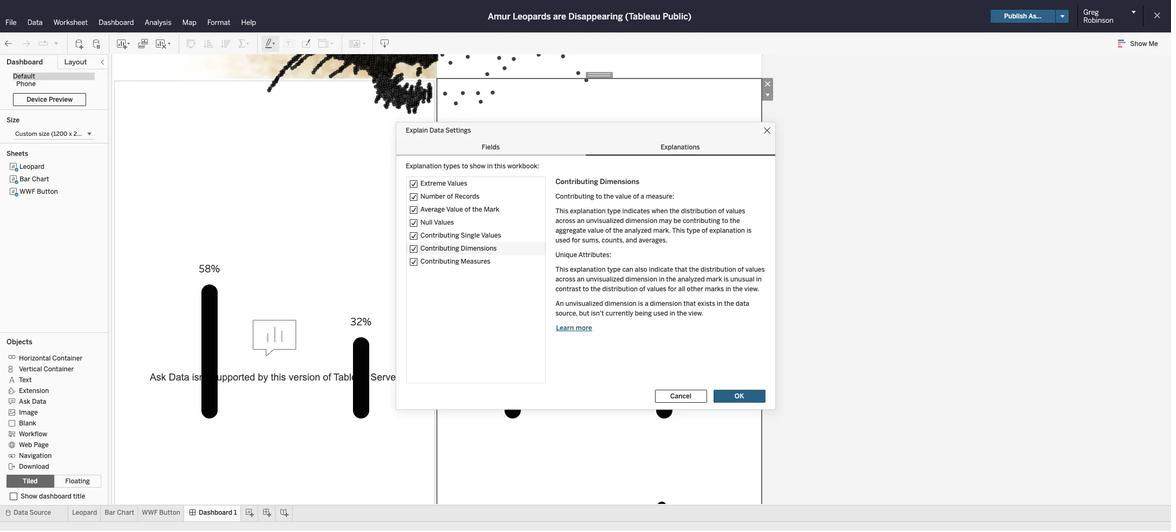 Task type: locate. For each thing, give the bounding box(es) containing it.
averages.
[[639, 237, 668, 244]]

explanation for of
[[570, 266, 606, 274]]

but
[[579, 310, 590, 317]]

1 an from the top
[[577, 217, 585, 225]]

dimensions up contributing to the value of a measure:
[[600, 177, 640, 185]]

cancel
[[670, 392, 692, 400]]

workflow
[[19, 430, 47, 438]]

0 vertical spatial type
[[607, 207, 621, 215]]

show for show me
[[1131, 40, 1148, 48]]

values right single
[[481, 232, 501, 239]]

0 vertical spatial across
[[556, 217, 576, 225]]

marks. press enter to open the view data window.. use arrow keys to navigate data visualization elements. image
[[161, 0, 713, 134], [134, 207, 740, 419], [611, 488, 718, 531]]

container
[[52, 355, 83, 362], [44, 365, 74, 373]]

1 horizontal spatial analyzed
[[678, 276, 705, 283]]

across up contrast
[[556, 276, 576, 283]]

contributing dimensions
[[556, 177, 640, 185], [421, 245, 497, 252]]

2 vertical spatial values
[[647, 285, 667, 293]]

extension
[[19, 387, 49, 395]]

distribution inside this explanation type indicates when the distribution of values across an unvisualized dimension may be contributing to the aggregate value of the analyzed mark. this type of explanation is used for sums, counts, and averages.
[[681, 207, 717, 215]]

horizontal
[[19, 355, 51, 362]]

container inside option
[[44, 365, 74, 373]]

distribution up contributing on the right top
[[681, 207, 717, 215]]

1 vertical spatial across
[[556, 276, 576, 283]]

0 vertical spatial show
[[1131, 40, 1148, 48]]

disappearing
[[569, 11, 623, 21]]

show inside button
[[1131, 40, 1148, 48]]

contributing down author control dialog tabs tab list
[[556, 177, 598, 185]]

tiled
[[23, 478, 38, 485]]

source,
[[556, 310, 578, 317]]

1 vertical spatial value
[[588, 227, 604, 235]]

type inside this explanation type can also indicate that the distribution of values across an unvisualized dimension in the analyzed mark is unusual in contrast to the distribution of values for all other marks in the view.
[[607, 266, 621, 274]]

value inside this explanation type indicates when the distribution of values across an unvisualized dimension may be contributing to the aggregate value of the analyzed mark. this type of explanation is used for sums, counts, and averages.
[[588, 227, 604, 235]]

unvisualized up the counts,
[[586, 217, 624, 225]]

bar chart inside list box
[[19, 175, 49, 183]]

contributing
[[556, 177, 598, 185], [556, 193, 594, 200], [421, 232, 459, 239], [421, 245, 459, 252], [421, 258, 459, 265]]

show
[[1131, 40, 1148, 48], [21, 493, 37, 500]]

0 vertical spatial is
[[747, 227, 752, 235]]

1 vertical spatial contributing dimensions
[[421, 245, 497, 252]]

0 horizontal spatial for
[[572, 237, 581, 244]]

container up vertical container option
[[52, 355, 83, 362]]

1 horizontal spatial chart
[[117, 509, 134, 517]]

unvisualized down can
[[586, 276, 624, 283]]

data right explain
[[430, 126, 444, 134]]

default
[[13, 73, 35, 80]]

title
[[73, 493, 85, 500]]

value up "indicates"
[[616, 193, 632, 200]]

preview
[[49, 96, 73, 103]]

application
[[108, 0, 1170, 531]]

a
[[641, 193, 645, 200], [645, 300, 649, 308]]

contributing down 'null values'
[[421, 232, 459, 239]]

values inside this explanation type indicates when the distribution of values across an unvisualized dimension may be contributing to the aggregate value of the analyzed mark. this type of explanation is used for sums, counts, and averages.
[[726, 207, 746, 215]]

to right contrast
[[583, 285, 589, 293]]

unvisualized up but
[[566, 300, 603, 308]]

an inside this explanation type indicates when the distribution of values across an unvisualized dimension may be contributing to the aggregate value of the analyzed mark. this type of explanation is used for sums, counts, and averages.
[[577, 217, 585, 225]]

0 vertical spatial bar
[[19, 175, 30, 183]]

bar
[[19, 175, 30, 183], [105, 509, 115, 517]]

extension option
[[6, 385, 93, 396]]

2 vertical spatial this
[[556, 266, 569, 274]]

mark.
[[653, 227, 671, 235]]

attributes:
[[579, 251, 611, 259]]

2 vertical spatial unvisualized
[[566, 300, 603, 308]]

dashboard up new worksheet icon
[[99, 18, 134, 27]]

view. inside this explanation type can also indicate that the distribution of values across an unvisualized dimension in the analyzed mark is unusual in contrast to the distribution of values for all other marks in the view.
[[745, 285, 760, 293]]

1 vertical spatial show
[[21, 493, 37, 500]]

dimension down "indicates"
[[626, 217, 658, 225]]

explanation down contributing on the right top
[[710, 227, 745, 235]]

across
[[556, 217, 576, 225], [556, 276, 576, 283]]

1 vertical spatial wwf button
[[142, 509, 180, 517]]

this up "aggregate"
[[556, 207, 569, 215]]

2 horizontal spatial is
[[747, 227, 752, 235]]

0 vertical spatial wwf button
[[19, 188, 58, 196]]

new worksheet image
[[116, 38, 131, 49]]

1 horizontal spatial button
[[159, 509, 180, 517]]

1 vertical spatial container
[[44, 365, 74, 373]]

cancel button
[[655, 390, 707, 403]]

used
[[556, 237, 570, 244], [654, 310, 668, 317]]

type down contributing on the right top
[[687, 227, 700, 235]]

1 horizontal spatial view.
[[745, 285, 760, 293]]

is up unusual
[[747, 227, 752, 235]]

container inside "option"
[[52, 355, 83, 362]]

for inside this explanation type can also indicate that the distribution of values across an unvisualized dimension in the analyzed mark is unusual in contrast to the distribution of values for all other marks in the view.
[[668, 285, 677, 293]]

of up "indicates"
[[633, 193, 639, 200]]

1 vertical spatial analyzed
[[678, 276, 705, 283]]

0 vertical spatial leopard
[[19, 163, 44, 171]]

1 horizontal spatial dimensions
[[600, 177, 640, 185]]

fields
[[482, 143, 500, 151]]

view. down exists
[[689, 310, 704, 317]]

publish
[[1004, 12, 1027, 20]]

type down contributing to the value of a measure:
[[607, 207, 621, 215]]

1 horizontal spatial bar chart
[[105, 509, 134, 517]]

leopard down sheets
[[19, 163, 44, 171]]

device
[[27, 96, 47, 103]]

0 vertical spatial for
[[572, 237, 581, 244]]

that
[[675, 266, 688, 274], [684, 300, 696, 308]]

for inside this explanation type indicates when the distribution of values across an unvisualized dimension may be contributing to the aggregate value of the analyzed mark. this type of explanation is used for sums, counts, and averages.
[[572, 237, 581, 244]]

1 vertical spatial dashboard
[[6, 58, 43, 66]]

type left can
[[607, 266, 621, 274]]

0 vertical spatial explanation
[[570, 207, 606, 215]]

greg robinson
[[1084, 8, 1114, 24]]

unvisualized inside this explanation type can also indicate that the distribution of values across an unvisualized dimension in the analyzed mark is unusual in contrast to the distribution of values for all other marks in the view.
[[586, 276, 624, 283]]

view. down unusual
[[745, 285, 760, 293]]

show down tiled
[[21, 493, 37, 500]]

1 vertical spatial values
[[746, 266, 765, 274]]

2 across from the top
[[556, 276, 576, 283]]

explanation down unique attributes:
[[570, 266, 606, 274]]

1 vertical spatial used
[[654, 310, 668, 317]]

contributing dimensions up contributing to the value of a measure:
[[556, 177, 640, 185]]

image
[[19, 409, 38, 416]]

in right marks
[[726, 285, 731, 293]]

values for extreme values
[[447, 180, 467, 187]]

of down also
[[640, 285, 646, 293]]

default phone
[[13, 73, 36, 88]]

page
[[34, 441, 49, 449]]

replay animation image
[[38, 38, 49, 49]]

this
[[556, 207, 569, 215], [672, 227, 685, 235], [556, 266, 569, 274]]

0 vertical spatial an
[[577, 217, 585, 225]]

horizontal container option
[[6, 353, 93, 363]]

0 horizontal spatial used
[[556, 237, 570, 244]]

extreme values
[[421, 180, 467, 187]]

vertical container option
[[6, 363, 93, 374]]

for
[[572, 237, 581, 244], [668, 285, 677, 293]]

clear sheet image
[[155, 38, 172, 49]]

an
[[556, 300, 564, 308]]

0 vertical spatial used
[[556, 237, 570, 244]]

help
[[241, 18, 256, 27]]

0 vertical spatial view.
[[745, 285, 760, 293]]

this explanation type can also indicate that the distribution of values across an unvisualized dimension in the analyzed mark is unusual in contrast to the distribution of values for all other marks in the view.
[[556, 266, 765, 293]]

that down other
[[684, 300, 696, 308]]

to right contributing on the right top
[[722, 217, 729, 225]]

pause auto updates image
[[92, 38, 102, 49]]

0 vertical spatial dimensions
[[600, 177, 640, 185]]

the
[[604, 193, 614, 200], [472, 206, 482, 213], [670, 207, 680, 215], [730, 217, 740, 225], [613, 227, 623, 235], [689, 266, 699, 274], [666, 276, 676, 283], [591, 285, 601, 293], [733, 285, 743, 293], [724, 300, 734, 308], [677, 310, 687, 317]]

author control dialog tabs tab list
[[396, 138, 775, 156]]

used inside this explanation type indicates when the distribution of values across an unvisualized dimension may be contributing to the aggregate value of the analyzed mark. this type of explanation is used for sums, counts, and averages.
[[556, 237, 570, 244]]

vertical container
[[19, 365, 74, 373]]

list box containing leopard
[[6, 161, 101, 329]]

custom size (1200 x 2000)
[[15, 131, 91, 138]]

wwf
[[19, 188, 35, 196], [142, 509, 158, 517]]

data up replay animation image
[[27, 18, 43, 27]]

2 vertical spatial explanation
[[570, 266, 606, 274]]

measure:
[[646, 193, 674, 200]]

explanation inside this explanation type can also indicate that the distribution of values across an unvisualized dimension in the analyzed mark is unusual in contrast to the distribution of values for all other marks in the view.
[[570, 266, 606, 274]]

for left all
[[668, 285, 677, 293]]

dimensions up measures
[[461, 245, 497, 252]]

values down value
[[434, 219, 454, 226]]

vertical
[[19, 365, 42, 373]]

0 vertical spatial that
[[675, 266, 688, 274]]

1 vertical spatial unvisualized
[[586, 276, 624, 283]]

this inside this explanation type can also indicate that the distribution of values across an unvisualized dimension in the analyzed mark is unusual in contrast to the distribution of values for all other marks in the view.
[[556, 266, 569, 274]]

0 vertical spatial container
[[52, 355, 83, 362]]

0 horizontal spatial show
[[21, 493, 37, 500]]

learn more link
[[556, 324, 593, 333]]

1 vertical spatial is
[[724, 276, 729, 283]]

1 horizontal spatial wwf button
[[142, 509, 180, 517]]

0 horizontal spatial button
[[37, 188, 58, 196]]

this down 'unique' at left top
[[556, 266, 569, 274]]

explanation up "aggregate"
[[570, 207, 606, 215]]

leopard down title
[[72, 509, 97, 517]]

1 horizontal spatial show
[[1131, 40, 1148, 48]]

dashboard left 1
[[199, 509, 232, 517]]

dimension up "currently"
[[605, 300, 637, 308]]

0 vertical spatial distribution
[[681, 207, 717, 215]]

when
[[652, 207, 668, 215]]

1 vertical spatial for
[[668, 285, 677, 293]]

leopard
[[19, 163, 44, 171], [72, 509, 97, 517]]

0 horizontal spatial wwf
[[19, 188, 35, 196]]

in right the 'being'
[[670, 310, 675, 317]]

in right unusual
[[756, 276, 762, 283]]

values up number of records
[[447, 180, 467, 187]]

is up the 'being'
[[638, 300, 643, 308]]

0 vertical spatial contributing dimensions
[[556, 177, 640, 185]]

distribution up mark
[[701, 266, 736, 274]]

0 horizontal spatial chart
[[32, 175, 49, 183]]

dashboard
[[39, 493, 72, 500]]

explanation
[[570, 207, 606, 215], [710, 227, 745, 235], [570, 266, 606, 274]]

0 horizontal spatial value
[[588, 227, 604, 235]]

show left me
[[1131, 40, 1148, 48]]

values
[[447, 180, 467, 187], [434, 219, 454, 226], [481, 232, 501, 239]]

0 horizontal spatial is
[[638, 300, 643, 308]]

that inside this explanation type can also indicate that the distribution of values across an unvisualized dimension in the analyzed mark is unusual in contrast to the distribution of values for all other marks in the view.
[[675, 266, 688, 274]]

used down "aggregate"
[[556, 237, 570, 244]]

swap rows and columns image
[[186, 38, 197, 49]]

objects
[[6, 338, 32, 346]]

2 vertical spatial type
[[607, 266, 621, 274]]

view. inside an unvisualized dimension is a dimension that exists in the data source, but isn't currently being used in the view.
[[689, 310, 704, 317]]

container down horizontal container
[[44, 365, 74, 373]]

explain data settings
[[406, 126, 471, 134]]

for down "aggregate"
[[572, 237, 581, 244]]

that for dimension
[[684, 300, 696, 308]]

0 horizontal spatial bar
[[19, 175, 30, 183]]

2 vertical spatial dashboard
[[199, 509, 232, 517]]

marks
[[705, 285, 724, 293]]

1 vertical spatial values
[[434, 219, 454, 226]]

dimension inside this explanation type can also indicate that the distribution of values across an unvisualized dimension in the analyzed mark is unusual in contrast to the distribution of values for all other marks in the view.
[[626, 276, 658, 283]]

2 an from the top
[[577, 276, 585, 283]]

0 horizontal spatial contributing dimensions
[[421, 245, 497, 252]]

0 horizontal spatial analyzed
[[625, 227, 652, 235]]

1 vertical spatial view.
[[689, 310, 704, 317]]

a up the 'being'
[[645, 300, 649, 308]]

1 vertical spatial that
[[684, 300, 696, 308]]

data
[[736, 300, 750, 308]]

of
[[447, 193, 453, 200], [633, 193, 639, 200], [465, 206, 471, 213], [718, 207, 725, 215], [605, 227, 612, 235], [702, 227, 708, 235], [738, 266, 744, 274], [640, 285, 646, 293]]

1 vertical spatial dimensions
[[461, 245, 497, 252]]

dimension down also
[[626, 276, 658, 283]]

0 horizontal spatial dashboard
[[6, 58, 43, 66]]

an unvisualized dimension is a dimension that exists in the data source, but isn't currently being used in the view.
[[556, 300, 750, 317]]

used right the 'being'
[[654, 310, 668, 317]]

1 vertical spatial an
[[577, 276, 585, 283]]

download option
[[6, 461, 93, 472]]

0 vertical spatial bar chart
[[19, 175, 49, 183]]

data down extension
[[32, 398, 46, 406]]

1 horizontal spatial for
[[668, 285, 677, 293]]

dashboard up default
[[6, 58, 43, 66]]

device preview button
[[13, 93, 86, 106]]

0 vertical spatial wwf
[[19, 188, 35, 196]]

distribution down can
[[602, 285, 638, 293]]

data inside dialog
[[430, 126, 444, 134]]

that up all
[[675, 266, 688, 274]]

2 vertical spatial is
[[638, 300, 643, 308]]

explanation types to show in this workbook:
[[406, 162, 539, 170]]

learn more
[[556, 324, 592, 332]]

of down contributing on the right top
[[702, 227, 708, 235]]

1 horizontal spatial dashboard
[[99, 18, 134, 27]]

2 vertical spatial values
[[481, 232, 501, 239]]

format
[[207, 18, 230, 27]]

1 vertical spatial a
[[645, 300, 649, 308]]

an up "aggregate"
[[577, 217, 585, 225]]

1 horizontal spatial value
[[616, 193, 632, 200]]

(tableau
[[625, 11, 661, 21]]

list box
[[6, 161, 101, 329]]

button
[[37, 188, 58, 196], [159, 509, 180, 517]]

2 vertical spatial marks. press enter to open the view data window.. use arrow keys to navigate data visualization elements. image
[[611, 488, 718, 531]]

that inside an unvisualized dimension is a dimension that exists in the data source, but isn't currently being used in the view.
[[684, 300, 696, 308]]

0 vertical spatial value
[[616, 193, 632, 200]]

0 vertical spatial analyzed
[[625, 227, 652, 235]]

ask data option
[[6, 396, 93, 407]]

1 vertical spatial bar
[[105, 509, 115, 517]]

objects list box
[[6, 349, 101, 472]]

navigation
[[19, 452, 52, 460]]

0 vertical spatial unvisualized
[[586, 217, 624, 225]]

to left the show
[[462, 162, 468, 170]]

1 horizontal spatial is
[[724, 276, 729, 283]]

1 vertical spatial button
[[159, 509, 180, 517]]

0 vertical spatial this
[[556, 207, 569, 215]]

1 vertical spatial chart
[[117, 509, 134, 517]]

contributing dimensions down contributing single values
[[421, 245, 497, 252]]

data source
[[14, 509, 51, 517]]

web page
[[19, 441, 49, 449]]

across up "aggregate"
[[556, 217, 576, 225]]

type
[[607, 207, 621, 215], [687, 227, 700, 235], [607, 266, 621, 274]]

new data source image
[[74, 38, 85, 49]]

ok
[[735, 392, 744, 400]]

horizontal container
[[19, 355, 83, 362]]

0 horizontal spatial leopard
[[19, 163, 44, 171]]

analyzed up other
[[678, 276, 705, 283]]

analyzed up and
[[625, 227, 652, 235]]

value up the sums, on the top of the page
[[588, 227, 604, 235]]

1 across from the top
[[556, 217, 576, 225]]

1 vertical spatial marks. press enter to open the view data window.. use arrow keys to navigate data visualization elements. image
[[134, 207, 740, 419]]

of up the counts,
[[605, 227, 612, 235]]

a up "indicates"
[[641, 193, 645, 200]]

is inside this explanation type can also indicate that the distribution of values across an unvisualized dimension in the analyzed mark is unusual in contrast to the distribution of values for all other marks in the view.
[[724, 276, 729, 283]]

publish as...
[[1004, 12, 1042, 20]]

unvisualized inside an unvisualized dimension is a dimension that exists in the data source, but isn't currently being used in the view.
[[566, 300, 603, 308]]

0 horizontal spatial view.
[[689, 310, 704, 317]]

0 vertical spatial values
[[447, 180, 467, 187]]

an up contrast
[[577, 276, 585, 283]]

blank option
[[6, 418, 93, 428]]

is right mark
[[724, 276, 729, 283]]

image option
[[6, 407, 93, 418]]

show dashboard title
[[21, 493, 85, 500]]

this down be
[[672, 227, 685, 235]]

1 vertical spatial type
[[687, 227, 700, 235]]

dimension down all
[[650, 300, 682, 308]]

more options image
[[762, 89, 773, 101]]

dashboard 1
[[199, 509, 237, 517]]

0 vertical spatial values
[[726, 207, 746, 215]]



Task type: describe. For each thing, give the bounding box(es) containing it.
show for show dashboard title
[[21, 493, 37, 500]]

that for indicate
[[675, 266, 688, 274]]

mark
[[484, 206, 500, 213]]

in right exists
[[717, 300, 723, 308]]

sort ascending image
[[203, 38, 214, 49]]

contributing up contributing measures
[[421, 245, 459, 252]]

container for horizontal container
[[52, 355, 83, 362]]

greg
[[1084, 8, 1099, 16]]

across inside this explanation type indicates when the distribution of values across an unvisualized dimension may be contributing to the aggregate value of the analyzed mark. this type of explanation is used for sums, counts, and averages.
[[556, 217, 576, 225]]

can
[[623, 266, 633, 274]]

null
[[421, 219, 433, 226]]

type for aggregate
[[607, 207, 621, 215]]

contributing
[[683, 217, 721, 225]]

amur
[[488, 11, 511, 21]]

download
[[19, 463, 49, 471]]

ask data
[[19, 398, 46, 406]]

layout
[[64, 58, 87, 66]]

this
[[494, 162, 506, 170]]

contributing measures
[[421, 258, 491, 265]]

2 vertical spatial distribution
[[602, 285, 638, 293]]

type for mark
[[607, 266, 621, 274]]

contributing to the value of a measure:
[[556, 193, 674, 200]]

average
[[421, 206, 445, 213]]

leopards
[[513, 11, 551, 21]]

ok button
[[714, 390, 766, 403]]

are
[[553, 11, 566, 21]]

measures
[[461, 258, 491, 265]]

unvisualized inside this explanation type indicates when the distribution of values across an unvisualized dimension may be contributing to the aggregate value of the analyzed mark. this type of explanation is used for sums, counts, and averages.
[[586, 217, 624, 225]]

show
[[470, 162, 486, 170]]

unique
[[556, 251, 577, 259]]

unique attributes:
[[556, 251, 611, 259]]

worksheet
[[53, 18, 88, 27]]

sort descending image
[[220, 38, 231, 49]]

values for null values
[[434, 219, 454, 226]]

1 vertical spatial explanation
[[710, 227, 745, 235]]

explain data settings dialog
[[396, 122, 775, 409]]

as...
[[1029, 12, 1042, 20]]

public)
[[663, 11, 692, 21]]

workbook:
[[507, 162, 539, 170]]

indicates
[[623, 207, 650, 215]]

floating
[[65, 478, 90, 485]]

to inside this explanation type can also indicate that the distribution of values across an unvisualized dimension in the analyzed mark is unusual in contrast to the distribution of values for all other marks in the view.
[[583, 285, 589, 293]]

aggregate
[[556, 227, 586, 235]]

counts,
[[602, 237, 624, 244]]

exists
[[698, 300, 716, 308]]

may
[[659, 217, 672, 225]]

web page option
[[6, 439, 93, 450]]

records
[[455, 193, 480, 200]]

togglestate option group
[[6, 475, 101, 488]]

average value of the mark
[[421, 206, 500, 213]]

amur leopards are disappearing (tableau public)
[[488, 11, 692, 21]]

single
[[461, 232, 480, 239]]

size
[[6, 116, 19, 124]]

value
[[446, 206, 463, 213]]

to up the sums, on the top of the page
[[596, 193, 602, 200]]

show/hide cards image
[[349, 38, 366, 49]]

of up contributing on the right top
[[718, 207, 725, 215]]

extreme
[[421, 180, 446, 187]]

format workbook image
[[301, 38, 311, 49]]

0 horizontal spatial dimensions
[[461, 245, 497, 252]]

text
[[19, 376, 32, 384]]

contributing up "aggregate"
[[556, 193, 594, 200]]

and
[[626, 237, 637, 244]]

sums,
[[582, 237, 600, 244]]

all
[[678, 285, 685, 293]]

currently
[[606, 310, 634, 317]]

0 vertical spatial a
[[641, 193, 645, 200]]

show labels image
[[283, 38, 294, 49]]

dimension inside this explanation type indicates when the distribution of values across an unvisualized dimension may be contributing to the aggregate value of the analyzed mark. this type of explanation is used for sums, counts, and averages.
[[626, 217, 658, 225]]

container for vertical container
[[44, 365, 74, 373]]

1 vertical spatial bar chart
[[105, 509, 134, 517]]

used inside an unvisualized dimension is a dimension that exists in the data source, but isn't currently being used in the view.
[[654, 310, 668, 317]]

null values
[[421, 219, 454, 226]]

custom
[[15, 131, 37, 138]]

data left source
[[14, 509, 28, 517]]

fit image
[[318, 38, 335, 49]]

0 vertical spatial chart
[[32, 175, 49, 183]]

publish as... button
[[991, 10, 1056, 23]]

mark
[[707, 276, 722, 283]]

duplicate image
[[138, 38, 148, 49]]

map
[[182, 18, 197, 27]]

1 vertical spatial wwf
[[142, 509, 158, 517]]

phone
[[16, 80, 36, 88]]

file
[[5, 18, 17, 27]]

redo image
[[21, 38, 31, 49]]

workflow option
[[6, 428, 93, 439]]

0 vertical spatial marks. press enter to open the view data window.. use arrow keys to navigate data visualization elements. image
[[161, 0, 713, 134]]

highlight image
[[264, 38, 277, 49]]

undo image
[[3, 38, 14, 49]]

0 vertical spatial button
[[37, 188, 58, 196]]

number of records
[[421, 193, 480, 200]]

explanation for across
[[570, 207, 606, 215]]

2000)
[[74, 131, 91, 138]]

is inside an unvisualized dimension is a dimension that exists in the data source, but isn't currently being used in the view.
[[638, 300, 643, 308]]

this explanation type indicates when the distribution of values across an unvisualized dimension may be contributing to the aggregate value of the analyzed mark. this type of explanation is used for sums, counts, and averages.
[[556, 207, 752, 244]]

x
[[69, 131, 72, 138]]

size
[[39, 131, 50, 138]]

2 horizontal spatial dashboard
[[199, 509, 232, 517]]

of up value
[[447, 193, 453, 200]]

unusual
[[731, 276, 755, 283]]

download image
[[380, 38, 390, 49]]

1 vertical spatial distribution
[[701, 266, 736, 274]]

text option
[[6, 374, 93, 385]]

1 horizontal spatial contributing dimensions
[[556, 177, 640, 185]]

to inside this explanation type indicates when the distribution of values across an unvisualized dimension may be contributing to the aggregate value of the analyzed mark. this type of explanation is used for sums, counts, and averages.
[[722, 217, 729, 225]]

a inside an unvisualized dimension is a dimension that exists in the data source, but isn't currently being used in the view.
[[645, 300, 649, 308]]

is inside this explanation type indicates when the distribution of values across an unvisualized dimension may be contributing to the aggregate value of the analyzed mark. this type of explanation is used for sums, counts, and averages.
[[747, 227, 752, 235]]

in down indicate
[[659, 276, 665, 283]]

contributing down contributing single values
[[421, 258, 459, 265]]

totals image
[[238, 38, 251, 49]]

of right value
[[465, 206, 471, 213]]

in left this
[[487, 162, 493, 170]]

data inside option
[[32, 398, 46, 406]]

1 horizontal spatial leopard
[[72, 509, 97, 517]]

navigation option
[[6, 450, 93, 461]]

analysis
[[145, 18, 172, 27]]

be
[[674, 217, 681, 225]]

1 vertical spatial this
[[672, 227, 685, 235]]

across inside this explanation type can also indicate that the distribution of values across an unvisualized dimension in the analyzed mark is unusual in contrast to the distribution of values for all other marks in the view.
[[556, 276, 576, 283]]

contrast
[[556, 285, 581, 293]]

an inside this explanation type can also indicate that the distribution of values across an unvisualized dimension in the analyzed mark is unusual in contrast to the distribution of values for all other marks in the view.
[[577, 276, 585, 283]]

number
[[421, 193, 446, 200]]

learn
[[556, 324, 574, 332]]

of up unusual
[[738, 266, 744, 274]]

remove from dashboard image
[[762, 78, 773, 89]]

(1200
[[51, 131, 68, 138]]

ask
[[19, 398, 30, 406]]

this for aggregate
[[556, 207, 569, 215]]

replay animation image
[[53, 40, 60, 46]]

collapse image
[[99, 59, 106, 66]]

0 horizontal spatial wwf button
[[19, 188, 58, 196]]

source
[[30, 509, 51, 517]]

this for mark
[[556, 266, 569, 274]]

analyzed inside this explanation type can also indicate that the distribution of values across an unvisualized dimension in the analyzed mark is unusual in contrast to the distribution of values for all other marks in the view.
[[678, 276, 705, 283]]

1
[[234, 509, 237, 517]]

settings
[[446, 126, 471, 134]]

contributing single values
[[421, 232, 501, 239]]

web
[[19, 441, 32, 449]]

analyzed inside this explanation type indicates when the distribution of values across an unvisualized dimension may be contributing to the aggregate value of the analyzed mark. this type of explanation is used for sums, counts, and averages.
[[625, 227, 652, 235]]

also
[[635, 266, 648, 274]]



Task type: vqa. For each thing, say whether or not it's contained in the screenshot.
1st The Add Favorite icon from right
no



